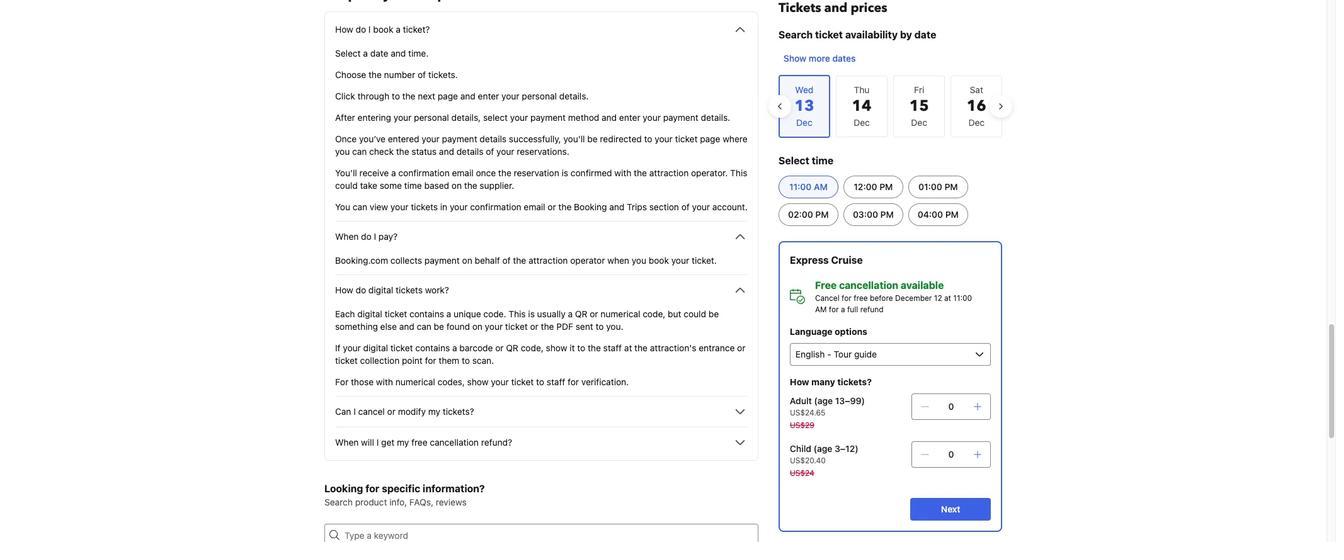 Task type: vqa. For each thing, say whether or not it's contained in the screenshot.
SCAN.
yes



Task type: locate. For each thing, give the bounding box(es) containing it.
1 vertical spatial am
[[815, 305, 827, 314]]

dec inside thu 14 dec
[[854, 117, 870, 128]]

0 vertical spatial tickets?
[[837, 377, 872, 387]]

cancellation inside the free cancellation available cancel for free before december 12 at 11:00 am for a full refund
[[839, 280, 898, 291]]

1 vertical spatial qr
[[506, 343, 518, 353]]

this inside each digital ticket contains a unique code. this is usually a qr or numerical code, but could be something else and can be found on your ticket or the pdf sent to you.
[[509, 309, 526, 319]]

a up "choose"
[[363, 48, 368, 59]]

a left ticket?
[[396, 24, 401, 35]]

1 vertical spatial contains
[[415, 343, 450, 353]]

payment
[[530, 112, 566, 123], [663, 112, 698, 123], [442, 134, 477, 144], [424, 255, 460, 266]]

1 horizontal spatial at
[[944, 294, 951, 303]]

to inside once you've entered your payment details successfully, you'll be redirected to your ticket page where you can check the status and details of your reservations.
[[644, 134, 652, 144]]

method
[[568, 112, 599, 123]]

you.
[[606, 321, 623, 332]]

1 vertical spatial select
[[779, 155, 809, 166]]

time inside you'll receive a confirmation email once the reservation is confirmed with the attraction operator. this could take some time based on the supplier.
[[404, 180, 422, 191]]

date inside how do i book a ticket? element
[[370, 48, 388, 59]]

to inside each digital ticket contains a unique code. this is usually a qr or numerical code, but could be something else and can be found on your ticket or the pdf sent to you.
[[596, 321, 604, 332]]

region
[[768, 70, 1012, 143]]

1 horizontal spatial free
[[854, 294, 868, 303]]

successfully,
[[509, 134, 561, 144]]

info,
[[389, 497, 407, 508]]

0 vertical spatial this
[[730, 168, 747, 178]]

0 vertical spatial with
[[614, 168, 631, 178]]

code, inside if your digital ticket contains a barcode or qr code, show it to the staff at the attraction's entrance or ticket collection point for them to scan.
[[521, 343, 544, 353]]

0 vertical spatial show
[[546, 343, 567, 353]]

you right when
[[632, 255, 646, 266]]

0 horizontal spatial staff
[[547, 377, 565, 387]]

details up the once
[[457, 146, 483, 157]]

Type a keyword field
[[340, 524, 758, 542]]

for right point
[[425, 355, 436, 366]]

0 vertical spatial book
[[373, 24, 393, 35]]

you
[[335, 146, 350, 157], [632, 255, 646, 266]]

on inside each digital ticket contains a unique code. this is usually a qr or numerical code, but could be something else and can be found on your ticket or the pdf sent to you.
[[472, 321, 482, 332]]

how inside dropdown button
[[335, 24, 353, 35]]

0 vertical spatial confirmation
[[398, 168, 450, 178]]

0 vertical spatial is
[[562, 168, 568, 178]]

search
[[779, 29, 813, 40], [324, 497, 353, 508]]

numerical inside each digital ticket contains a unique code. this is usually a qr or numerical code, but could be something else and can be found on your ticket or the pdf sent to you.
[[601, 309, 640, 319]]

pm for 12:00 pm
[[880, 181, 893, 192]]

staff inside if your digital ticket contains a barcode or qr code, show it to the staff at the attraction's entrance or ticket collection point for them to scan.
[[603, 343, 622, 353]]

personal down next
[[414, 112, 449, 123]]

1 horizontal spatial is
[[562, 168, 568, 178]]

can left "found"
[[417, 321, 431, 332]]

when will i get my free cancellation refund?
[[335, 437, 512, 448]]

on
[[452, 180, 462, 191], [462, 255, 472, 266], [472, 321, 482, 332]]

availability
[[845, 29, 898, 40]]

the down usually
[[541, 321, 554, 332]]

code,
[[643, 309, 665, 319], [521, 343, 544, 353]]

0 horizontal spatial date
[[370, 48, 388, 59]]

(age inside child (age 3–12) us$20.40
[[814, 443, 832, 454]]

digital inside if your digital ticket contains a barcode or qr code, show it to the staff at the attraction's entrance or ticket collection point for them to scan.
[[363, 343, 388, 353]]

you'll
[[335, 168, 357, 178]]

check
[[369, 146, 394, 157]]

select a date and time.
[[335, 48, 428, 59]]

contains
[[409, 309, 444, 319], [415, 343, 450, 353]]

tickets? down 'codes,'
[[443, 406, 474, 417]]

1 vertical spatial with
[[376, 377, 393, 387]]

do up select a date and time.
[[356, 24, 366, 35]]

how up select a date and time.
[[335, 24, 353, 35]]

the
[[369, 69, 382, 80], [402, 91, 415, 101], [396, 146, 409, 157], [498, 168, 511, 178], [634, 168, 647, 178], [464, 180, 477, 191], [558, 202, 572, 212], [513, 255, 526, 266], [541, 321, 554, 332], [588, 343, 601, 353], [634, 343, 648, 353]]

receive
[[359, 168, 389, 178]]

0 horizontal spatial page
[[438, 91, 458, 101]]

free for will
[[411, 437, 427, 448]]

time
[[812, 155, 834, 166], [404, 180, 422, 191]]

to right the redirected
[[644, 134, 652, 144]]

refund?
[[481, 437, 512, 448]]

0 for adult (age 13–99)
[[948, 401, 954, 412]]

0 horizontal spatial show
[[467, 377, 488, 387]]

0 vertical spatial attraction
[[649, 168, 689, 178]]

1 vertical spatial personal
[[414, 112, 449, 123]]

i
[[368, 24, 371, 35], [374, 231, 376, 242], [354, 406, 356, 417], [377, 437, 379, 448]]

1 horizontal spatial qr
[[575, 309, 587, 319]]

how many tickets?
[[790, 377, 872, 387]]

0 horizontal spatial free
[[411, 437, 427, 448]]

a left full
[[841, 305, 845, 314]]

2 vertical spatial how
[[790, 377, 809, 387]]

0 vertical spatial how
[[335, 24, 353, 35]]

ticket down if your digital ticket contains a barcode or qr code, show it to the staff at the attraction's entrance or ticket collection point for them to scan.
[[511, 377, 534, 387]]

pm for 03:00 pm
[[880, 209, 894, 220]]

personal
[[522, 91, 557, 101], [414, 112, 449, 123]]

code, inside each digital ticket contains a unique code. this is usually a qr or numerical code, but could be something else and can be found on your ticket or the pdf sent to you.
[[643, 309, 665, 319]]

and right status
[[439, 146, 454, 157]]

us$29
[[790, 421, 814, 430]]

2 0 from the top
[[948, 449, 954, 460]]

for down cancel
[[829, 305, 839, 314]]

my inside dropdown button
[[428, 406, 440, 417]]

your inside each digital ticket contains a unique code. this is usually a qr or numerical code, but could be something else and can be found on your ticket or the pdf sent to you.
[[485, 321, 503, 332]]

cancellation left the refund?
[[430, 437, 479, 448]]

with inside the how do digital tickets work? element
[[376, 377, 393, 387]]

with
[[614, 168, 631, 178], [376, 377, 393, 387]]

confirmation
[[398, 168, 450, 178], [470, 202, 521, 212]]

code, down each digital ticket contains a unique code. this is usually a qr or numerical code, but could be something else and can be found on your ticket or the pdf sent to you.
[[521, 343, 544, 353]]

qr up sent
[[575, 309, 587, 319]]

0 horizontal spatial search
[[324, 497, 353, 508]]

with right "confirmed"
[[614, 168, 631, 178]]

show inside if your digital ticket contains a barcode or qr code, show it to the staff at the attraction's entrance or ticket collection point for them to scan.
[[546, 343, 567, 353]]

1 vertical spatial cancellation
[[430, 437, 479, 448]]

reservations.
[[517, 146, 569, 157]]

0 vertical spatial select
[[335, 48, 361, 59]]

you can view your tickets in your confirmation email or the booking and trips section of your account.
[[335, 202, 748, 212]]

1 vertical spatial on
[[462, 255, 472, 266]]

a inside the free cancellation available cancel for free before december 12 at 11:00 am for a full refund
[[841, 305, 845, 314]]

qr inside each digital ticket contains a unique code. this is usually a qr or numerical code, but could be something else and can be found on your ticket or the pdf sent to you.
[[575, 309, 587, 319]]

1 vertical spatial how
[[335, 285, 353, 295]]

cancellation up before
[[839, 280, 898, 291]]

0 horizontal spatial attraction
[[529, 255, 568, 266]]

select up 11:00 am
[[779, 155, 809, 166]]

is for this
[[528, 309, 535, 319]]

you've
[[359, 134, 386, 144]]

i right will
[[377, 437, 379, 448]]

dec
[[854, 117, 870, 128], [911, 117, 927, 128], [969, 117, 985, 128]]

and inside each digital ticket contains a unique code. this is usually a qr or numerical code, but could be something else and can be found on your ticket or the pdf sent to you.
[[399, 321, 414, 332]]

1 dec from the left
[[854, 117, 870, 128]]

on left behalf
[[462, 255, 472, 266]]

unique
[[454, 309, 481, 319]]

03:00
[[853, 209, 878, 220]]

code, left but
[[643, 309, 665, 319]]

next
[[941, 504, 960, 515]]

how for how many tickets?
[[790, 377, 809, 387]]

0 vertical spatial qr
[[575, 309, 587, 319]]

how do digital tickets work?
[[335, 285, 449, 295]]

ticket inside once you've entered your payment details successfully, you'll be redirected to your ticket page where you can check the status and details of your reservations.
[[675, 134, 698, 144]]

faqs,
[[409, 497, 433, 508]]

1 vertical spatial staff
[[547, 377, 565, 387]]

1 horizontal spatial with
[[614, 168, 631, 178]]

i for get
[[377, 437, 379, 448]]

a up some
[[391, 168, 396, 178]]

0 horizontal spatial details.
[[559, 91, 589, 101]]

am
[[814, 181, 828, 192], [815, 305, 827, 314]]

enter up select
[[478, 91, 499, 101]]

the inside once you've entered your payment details successfully, you'll be redirected to your ticket page where you can check the status and details of your reservations.
[[396, 146, 409, 157]]

language
[[790, 326, 833, 337]]

14
[[852, 96, 872, 117]]

0 vertical spatial (age
[[814, 396, 833, 406]]

0 vertical spatial do
[[356, 24, 366, 35]]

attraction inside you'll receive a confirmation email once the reservation is confirmed with the attraction operator. this could take some time based on the supplier.
[[649, 168, 689, 178]]

to left you.
[[596, 321, 604, 332]]

0 vertical spatial my
[[428, 406, 440, 417]]

03:00 pm
[[853, 209, 894, 220]]

tickets? inside dropdown button
[[443, 406, 474, 417]]

sat
[[970, 84, 983, 95]]

fri
[[914, 84, 924, 95]]

is inside you'll receive a confirmation email once the reservation is confirmed with the attraction operator. this could take some time based on the supplier.
[[562, 168, 568, 178]]

book up select a date and time.
[[373, 24, 393, 35]]

0 horizontal spatial tickets?
[[443, 406, 474, 417]]

on down unique
[[472, 321, 482, 332]]

you down once
[[335, 146, 350, 157]]

select for select a date and time.
[[335, 48, 361, 59]]

1 horizontal spatial this
[[730, 168, 747, 178]]

be up 'entrance' on the right bottom of the page
[[709, 309, 719, 319]]

1 horizontal spatial staff
[[603, 343, 622, 353]]

1 vertical spatial date
[[370, 48, 388, 59]]

1 horizontal spatial date
[[914, 29, 936, 40]]

numerical
[[601, 309, 640, 319], [395, 377, 435, 387]]

confirmation inside you'll receive a confirmation email once the reservation is confirmed with the attraction operator. this could take some time based on the supplier.
[[398, 168, 450, 178]]

11:00 inside the free cancellation available cancel for free before december 12 at 11:00 am for a full refund
[[953, 294, 972, 303]]

payment down details,
[[442, 134, 477, 144]]

book inside how do i book a ticket? dropdown button
[[373, 24, 393, 35]]

this right code.
[[509, 309, 526, 319]]

could down you'll
[[335, 180, 358, 191]]

at inside the free cancellation available cancel for free before december 12 at 11:00 am for a full refund
[[944, 294, 951, 303]]

it
[[570, 343, 575, 353]]

at up verification.
[[624, 343, 632, 353]]

search down looking
[[324, 497, 353, 508]]

1 horizontal spatial dec
[[911, 117, 927, 128]]

1 vertical spatial search
[[324, 497, 353, 508]]

1 vertical spatial show
[[467, 377, 488, 387]]

confirmation up the based
[[398, 168, 450, 178]]

with down "collection"
[[376, 377, 393, 387]]

can inside once you've entered your payment details successfully, you'll be redirected to your ticket page where you can check the status and details of your reservations.
[[352, 146, 367, 157]]

ticket up else
[[385, 309, 407, 319]]

you inside once you've entered your payment details successfully, you'll be redirected to your ticket page where you can check the status and details of your reservations.
[[335, 146, 350, 157]]

0 vertical spatial be
[[587, 134, 598, 144]]

1 horizontal spatial select
[[779, 155, 809, 166]]

contains down work?
[[409, 309, 444, 319]]

dec inside fri 15 dec
[[911, 117, 927, 128]]

1 vertical spatial be
[[709, 309, 719, 319]]

date
[[914, 29, 936, 40], [370, 48, 388, 59]]

pm right 01:00
[[945, 181, 958, 192]]

select time
[[779, 155, 834, 166]]

qr down each digital ticket contains a unique code. this is usually a qr or numerical code, but could be something else and can be found on your ticket or the pdf sent to you.
[[506, 343, 518, 353]]

when up booking.com
[[335, 231, 359, 242]]

select inside how do i book a ticket? element
[[335, 48, 361, 59]]

how up the adult
[[790, 377, 809, 387]]

looking for specific information? search product info, faqs, reviews
[[324, 483, 485, 508]]

how up "each" at the left
[[335, 285, 353, 295]]

1 vertical spatial numerical
[[395, 377, 435, 387]]

0 vertical spatial free
[[854, 294, 868, 303]]

booking.com collects payment on behalf of the attraction operator when you book your ticket.
[[335, 255, 717, 266]]

attraction up section
[[649, 168, 689, 178]]

or inside how do i book a ticket? element
[[548, 202, 556, 212]]

how inside dropdown button
[[335, 285, 353, 295]]

1 vertical spatial my
[[397, 437, 409, 448]]

codes,
[[438, 377, 465, 387]]

dec for 15
[[911, 117, 927, 128]]

can i cancel or modify my tickets? button
[[335, 404, 748, 420]]

0 horizontal spatial be
[[434, 321, 444, 332]]

12:00
[[854, 181, 877, 192]]

pm right 02:00
[[815, 209, 829, 220]]

can right 'you'
[[353, 202, 367, 212]]

0 vertical spatial details
[[480, 134, 507, 144]]

0 horizontal spatial enter
[[478, 91, 499, 101]]

(age inside adult (age 13–99) us$24.65
[[814, 396, 833, 406]]

with inside you'll receive a confirmation email once the reservation is confirmed with the attraction operator. this could take some time based on the supplier.
[[614, 168, 631, 178]]

1 vertical spatial this
[[509, 309, 526, 319]]

date right by
[[914, 29, 936, 40]]

0 horizontal spatial is
[[528, 309, 535, 319]]

cancel
[[358, 406, 385, 417]]

0 horizontal spatial code,
[[521, 343, 544, 353]]

0 vertical spatial numerical
[[601, 309, 640, 319]]

select up "choose"
[[335, 48, 361, 59]]

i for pay?
[[374, 231, 376, 242]]

the down entered on the top
[[396, 146, 409, 157]]

0 vertical spatial time
[[812, 155, 834, 166]]

contains up them
[[415, 343, 450, 353]]

2 vertical spatial on
[[472, 321, 482, 332]]

free inside the free cancellation available cancel for free before december 12 at 11:00 am for a full refund
[[854, 294, 868, 303]]

supplier.
[[480, 180, 514, 191]]

1 0 from the top
[[948, 401, 954, 412]]

click
[[335, 91, 355, 101]]

1 vertical spatial digital
[[357, 309, 382, 319]]

do for pay?
[[361, 231, 371, 242]]

0 vertical spatial contains
[[409, 309, 444, 319]]

to down if your digital ticket contains a barcode or qr code, show it to the staff at the attraction's entrance or ticket collection point for them to scan.
[[536, 377, 544, 387]]

attraction
[[649, 168, 689, 178], [529, 255, 568, 266]]

is inside each digital ticket contains a unique code. this is usually a qr or numerical code, but could be something else and can be found on your ticket or the pdf sent to you.
[[528, 309, 535, 319]]

cancellation
[[839, 280, 898, 291], [430, 437, 479, 448]]

the right the it
[[588, 343, 601, 353]]

1 vertical spatial confirmation
[[470, 202, 521, 212]]

digital inside each digital ticket contains a unique code. this is usually a qr or numerical code, but could be something else and can be found on your ticket or the pdf sent to you.
[[357, 309, 382, 319]]

free inside when will i get my free cancellation refund? dropdown button
[[411, 437, 427, 448]]

pm right 12:00
[[880, 181, 893, 192]]

1 horizontal spatial code,
[[643, 309, 665, 319]]

numerical up you.
[[601, 309, 640, 319]]

1 vertical spatial free
[[411, 437, 427, 448]]

0 horizontal spatial book
[[373, 24, 393, 35]]

is left usually
[[528, 309, 535, 319]]

2 horizontal spatial be
[[709, 309, 719, 319]]

1 vertical spatial details
[[457, 146, 483, 157]]

0 vertical spatial could
[[335, 180, 358, 191]]

1 vertical spatial time
[[404, 180, 422, 191]]

dates
[[832, 53, 856, 64]]

or down you'll receive a confirmation email once the reservation is confirmed with the attraction operator. this could take some time based on the supplier.
[[548, 202, 556, 212]]

be inside once you've entered your payment details successfully, you'll be redirected to your ticket page where you can check the status and details of your reservations.
[[587, 134, 598, 144]]

1 when from the top
[[335, 231, 359, 242]]

book right when
[[649, 255, 669, 266]]

qr
[[575, 309, 587, 319], [506, 343, 518, 353]]

do
[[356, 24, 366, 35], [361, 231, 371, 242], [356, 285, 366, 295]]

i left pay?
[[374, 231, 376, 242]]

3 dec from the left
[[969, 117, 985, 128]]

do inside dropdown button
[[356, 285, 366, 295]]

dec inside the sat 16 dec
[[969, 117, 985, 128]]

at
[[944, 294, 951, 303], [624, 343, 632, 353]]

0 vertical spatial tickets
[[411, 202, 438, 212]]

do down booking.com
[[356, 285, 366, 295]]

0 vertical spatial code,
[[643, 309, 665, 319]]

0 horizontal spatial cancellation
[[430, 437, 479, 448]]

2 horizontal spatial dec
[[969, 117, 985, 128]]

the up trips
[[634, 168, 647, 178]]

0 horizontal spatial confirmation
[[398, 168, 450, 178]]

the left booking
[[558, 202, 572, 212]]

tickets?
[[837, 377, 872, 387], [443, 406, 474, 417]]

can i cancel or modify my tickets?
[[335, 406, 474, 417]]

modify
[[398, 406, 426, 417]]

or right cancel
[[387, 406, 396, 417]]

0 vertical spatial when
[[335, 231, 359, 242]]

adult
[[790, 396, 812, 406]]

0 vertical spatial personal
[[522, 91, 557, 101]]

(age down many
[[814, 396, 833, 406]]

do left pay?
[[361, 231, 371, 242]]

each digital ticket contains a unique code. this is usually a qr or numerical code, but could be something else and can be found on your ticket or the pdf sent to you.
[[335, 309, 719, 332]]

to down barcode
[[462, 355, 470, 366]]

how for how do i book a ticket?
[[335, 24, 353, 35]]

once
[[476, 168, 496, 178]]

can down you've
[[352, 146, 367, 157]]

0 horizontal spatial my
[[397, 437, 409, 448]]

page
[[438, 91, 458, 101], [700, 134, 720, 144]]

free up full
[[854, 294, 868, 303]]

1 vertical spatial tickets?
[[443, 406, 474, 417]]

2 dec from the left
[[911, 117, 927, 128]]

this right operator.
[[730, 168, 747, 178]]

2 when from the top
[[335, 437, 359, 448]]

a up them
[[452, 343, 457, 353]]

be left "found"
[[434, 321, 444, 332]]

is
[[562, 168, 568, 178], [528, 309, 535, 319]]

us$20.40
[[790, 456, 826, 466]]

search ticket availability by date
[[779, 29, 936, 40]]

time up 11:00 am
[[812, 155, 834, 166]]

the inside each digital ticket contains a unique code. this is usually a qr or numerical code, but could be something else and can be found on your ticket or the pdf sent to you.
[[541, 321, 554, 332]]

1 vertical spatial tickets
[[396, 285, 423, 295]]

0 vertical spatial enter
[[478, 91, 499, 101]]

digital up "collection"
[[363, 343, 388, 353]]

book
[[373, 24, 393, 35], [649, 255, 669, 266]]

by
[[900, 29, 912, 40]]

1 horizontal spatial search
[[779, 29, 813, 40]]

section
[[649, 202, 679, 212]]

when
[[335, 231, 359, 242], [335, 437, 359, 448]]

am down select time at the top right
[[814, 181, 828, 192]]

adult (age 13–99) us$24.65
[[790, 396, 865, 418]]

digital inside how do digital tickets work? dropdown button
[[368, 285, 393, 295]]

1 horizontal spatial enter
[[619, 112, 640, 123]]

1 vertical spatial 11:00
[[953, 294, 972, 303]]

2 vertical spatial can
[[417, 321, 431, 332]]

am down cancel
[[815, 305, 827, 314]]

dec down 14
[[854, 117, 870, 128]]

i for book
[[368, 24, 371, 35]]

1 horizontal spatial my
[[428, 406, 440, 417]]

and inside once you've entered your payment details successfully, you'll be redirected to your ticket page where you can check the status and details of your reservations.
[[439, 146, 454, 157]]

contains inside each digital ticket contains a unique code. this is usually a qr or numerical code, but could be something else and can be found on your ticket or the pdf sent to you.
[[409, 309, 444, 319]]

for inside if your digital ticket contains a barcode or qr code, show it to the staff at the attraction's entrance or ticket collection point for them to scan.
[[425, 355, 436, 366]]

point
[[402, 355, 423, 366]]

0 horizontal spatial email
[[452, 168, 474, 178]]

0 horizontal spatial this
[[509, 309, 526, 319]]

pm for 04:00 pm
[[945, 209, 959, 220]]

am inside the free cancellation available cancel for free before december 12 at 11:00 am for a full refund
[[815, 305, 827, 314]]

date down how do i book a ticket?
[[370, 48, 388, 59]]

search inside looking for specific information? search product info, faqs, reviews
[[324, 497, 353, 508]]

when do i pay?
[[335, 231, 398, 242]]

pm right 03:00
[[880, 209, 894, 220]]

0 horizontal spatial 11:00
[[789, 181, 812, 192]]

0 vertical spatial search
[[779, 29, 813, 40]]

i right can in the bottom left of the page
[[354, 406, 356, 417]]

or inside can i cancel or modify my tickets? dropdown button
[[387, 406, 396, 417]]

details. up method
[[559, 91, 589, 101]]

0 vertical spatial staff
[[603, 343, 622, 353]]

0 horizontal spatial qr
[[506, 343, 518, 353]]

the down "when do i pay?" dropdown button
[[513, 255, 526, 266]]

0 horizontal spatial at
[[624, 343, 632, 353]]



Task type: describe. For each thing, give the bounding box(es) containing it.
payment up operator.
[[663, 112, 698, 123]]

collection
[[360, 355, 400, 366]]

1 horizontal spatial email
[[524, 202, 545, 212]]

booking
[[574, 202, 607, 212]]

ticket up point
[[390, 343, 413, 353]]

tickets inside how do digital tickets work? dropdown button
[[396, 285, 423, 295]]

in
[[440, 202, 447, 212]]

once
[[335, 134, 357, 144]]

or down usually
[[530, 321, 539, 332]]

(age for 13–99)
[[814, 396, 833, 406]]

payment inside once you've entered your payment details successfully, you'll be redirected to your ticket page where you can check the status and details of your reservations.
[[442, 134, 477, 144]]

your inside if your digital ticket contains a barcode or qr code, show it to the staff at the attraction's entrance or ticket collection point for them to scan.
[[343, 343, 361, 353]]

once you've entered your payment details successfully, you'll be redirected to your ticket page where you can check the status and details of your reservations.
[[335, 134, 748, 157]]

0 vertical spatial date
[[914, 29, 936, 40]]

dec for 14
[[854, 117, 870, 128]]

when will i get my free cancellation refund? button
[[335, 435, 748, 450]]

email inside you'll receive a confirmation email once the reservation is confirmed with the attraction operator. this could take some time based on the supplier.
[[452, 168, 474, 178]]

tickets inside how do i book a ticket? element
[[411, 202, 438, 212]]

redirected
[[600, 134, 642, 144]]

get
[[381, 437, 395, 448]]

how do i book a ticket?
[[335, 24, 430, 35]]

next button
[[911, 498, 991, 521]]

a inside if your digital ticket contains a barcode or qr code, show it to the staff at the attraction's entrance or ticket collection point for them to scan.
[[452, 343, 457, 353]]

1 vertical spatial enter
[[619, 112, 640, 123]]

could inside each digital ticket contains a unique code. this is usually a qr or numerical code, but could be something else and can be found on your ticket or the pdf sent to you.
[[684, 309, 706, 319]]

or right barcode
[[495, 343, 504, 353]]

can
[[335, 406, 351, 417]]

cruise
[[831, 254, 863, 266]]

for left verification.
[[568, 377, 579, 387]]

12
[[934, 294, 942, 303]]

trips
[[627, 202, 647, 212]]

digital for do
[[368, 285, 393, 295]]

of right section
[[681, 202, 690, 212]]

13–99)
[[835, 396, 865, 406]]

ticket down code.
[[505, 321, 528, 332]]

of left tickets.
[[418, 69, 426, 80]]

choose
[[335, 69, 366, 80]]

language options
[[790, 326, 867, 337]]

1 vertical spatial can
[[353, 202, 367, 212]]

free for cancellation
[[854, 294, 868, 303]]

them
[[439, 355, 459, 366]]

12:00 pm
[[854, 181, 893, 192]]

usually
[[537, 309, 565, 319]]

a up "found"
[[446, 309, 451, 319]]

how do i book a ticket? button
[[335, 22, 748, 37]]

show
[[784, 53, 806, 64]]

reservation
[[514, 168, 559, 178]]

01:00
[[919, 181, 942, 192]]

choose the number of tickets.
[[335, 69, 458, 80]]

else
[[380, 321, 397, 332]]

(age for 3–12)
[[814, 443, 832, 454]]

each
[[335, 309, 355, 319]]

looking
[[324, 483, 363, 494]]

specific
[[382, 483, 420, 494]]

something
[[335, 321, 378, 332]]

payment up successfully,
[[530, 112, 566, 123]]

show more dates button
[[779, 47, 861, 70]]

a inside dropdown button
[[396, 24, 401, 35]]

1 vertical spatial attraction
[[529, 255, 568, 266]]

number
[[384, 69, 415, 80]]

express cruise
[[790, 254, 863, 266]]

thu
[[854, 84, 870, 95]]

payment up work?
[[424, 255, 460, 266]]

operator
[[570, 255, 605, 266]]

a up pdf
[[568, 309, 573, 319]]

click through to the next page and enter your personal details.
[[335, 91, 589, 101]]

could inside you'll receive a confirmation email once the reservation is confirmed with the attraction operator. this could take some time based on the supplier.
[[335, 180, 358, 191]]

of inside once you've entered your payment details successfully, you'll be redirected to your ticket page where you can check the status and details of your reservations.
[[486, 146, 494, 157]]

how do i book a ticket? element
[[335, 37, 748, 214]]

when do i pay? button
[[335, 229, 748, 244]]

view
[[370, 202, 388, 212]]

3–12)
[[835, 443, 858, 454]]

do for tickets
[[356, 285, 366, 295]]

you'll
[[563, 134, 585, 144]]

after entering your personal details, select your payment method and enter your payment details.
[[335, 112, 730, 123]]

1 vertical spatial details.
[[701, 112, 730, 123]]

free
[[815, 280, 837, 291]]

0 vertical spatial page
[[438, 91, 458, 101]]

for up full
[[842, 294, 852, 303]]

when for when will i get my free cancellation refund?
[[335, 437, 359, 448]]

contains inside if your digital ticket contains a barcode or qr code, show it to the staff at the attraction's entrance or ticket collection point for them to scan.
[[415, 343, 450, 353]]

0 for child (age 3–12)
[[948, 449, 954, 460]]

when
[[607, 255, 629, 266]]

is for reservation
[[562, 168, 568, 178]]

and left trips
[[609, 202, 625, 212]]

reviews
[[436, 497, 467, 508]]

pm for 01:00 pm
[[945, 181, 958, 192]]

qr inside if your digital ticket contains a barcode or qr code, show it to the staff at the attraction's entrance or ticket collection point for them to scan.
[[506, 343, 518, 353]]

04:00 pm
[[918, 209, 959, 220]]

1 vertical spatial you
[[632, 255, 646, 266]]

0 horizontal spatial numerical
[[395, 377, 435, 387]]

if your digital ticket contains a barcode or qr code, show it to the staff at the attraction's entrance or ticket collection point for them to scan.
[[335, 343, 745, 366]]

to right the it
[[577, 343, 585, 353]]

the up supplier.
[[498, 168, 511, 178]]

for inside looking for specific information? search product info, faqs, reviews
[[365, 483, 379, 494]]

1 horizontal spatial confirmation
[[470, 202, 521, 212]]

express
[[790, 254, 829, 266]]

region containing 14
[[768, 70, 1012, 143]]

child (age 3–12) us$20.40
[[790, 443, 858, 466]]

and up the redirected
[[602, 112, 617, 123]]

pm for 02:00 pm
[[815, 209, 829, 220]]

or right 'entrance' on the right bottom of the page
[[737, 343, 745, 353]]

and up details,
[[460, 91, 475, 101]]

show more dates
[[784, 53, 856, 64]]

i inside dropdown button
[[354, 406, 356, 417]]

1 vertical spatial book
[[649, 255, 669, 266]]

how for how do digital tickets work?
[[335, 285, 353, 295]]

many
[[811, 377, 835, 387]]

the left attraction's
[[634, 343, 648, 353]]

information?
[[423, 483, 485, 494]]

select for select time
[[779, 155, 809, 166]]

take
[[360, 180, 377, 191]]

how do digital tickets work? element
[[335, 298, 748, 389]]

barcode
[[459, 343, 493, 353]]

more
[[809, 53, 830, 64]]

can inside each digital ticket contains a unique code. this is usually a qr or numerical code, but could be something else and can be found on your ticket or the pdf sent to you.
[[417, 321, 431, 332]]

a inside you'll receive a confirmation email once the reservation is confirmed with the attraction operator. this could take some time based on the supplier.
[[391, 168, 396, 178]]

entrance
[[699, 343, 735, 353]]

attraction's
[[650, 343, 696, 353]]

tickets.
[[428, 69, 458, 80]]

the left next
[[402, 91, 415, 101]]

to down choose the number of tickets.
[[392, 91, 400, 101]]

0 horizontal spatial personal
[[414, 112, 449, 123]]

or up sent
[[590, 309, 598, 319]]

cancel
[[815, 294, 840, 303]]

on inside you'll receive a confirmation email once the reservation is confirmed with the attraction operator. this could take some time based on the supplier.
[[452, 180, 462, 191]]

confirmed
[[571, 168, 612, 178]]

04:00
[[918, 209, 943, 220]]

select
[[483, 112, 508, 123]]

next
[[418, 91, 435, 101]]

status
[[412, 146, 437, 157]]

of right behalf
[[502, 255, 511, 266]]

the down the once
[[464, 180, 477, 191]]

for those with numerical codes, show your ticket to staff for verification.
[[335, 377, 629, 387]]

will
[[361, 437, 374, 448]]

pdf
[[556, 321, 573, 332]]

entered
[[388, 134, 419, 144]]

booking.com
[[335, 255, 388, 266]]

02:00
[[788, 209, 813, 220]]

the up through
[[369, 69, 382, 80]]

at inside if your digital ticket contains a barcode or qr code, show it to the staff at the attraction's entrance or ticket collection point for them to scan.
[[624, 343, 632, 353]]

collects
[[390, 255, 422, 266]]

and left time.
[[391, 48, 406, 59]]

ticket down if
[[335, 355, 358, 366]]

available
[[901, 280, 944, 291]]

how do digital tickets work? button
[[335, 283, 748, 298]]

digital for your
[[363, 343, 388, 353]]

15
[[909, 96, 929, 117]]

my inside dropdown button
[[397, 437, 409, 448]]

for
[[335, 377, 348, 387]]

when for when do i pay?
[[335, 231, 359, 242]]

you
[[335, 202, 350, 212]]

pay?
[[379, 231, 398, 242]]

do for book
[[356, 24, 366, 35]]

fri 15 dec
[[909, 84, 929, 128]]

us$24
[[790, 469, 814, 478]]

you'll receive a confirmation email once the reservation is confirmed with the attraction operator. this could take some time based on the supplier.
[[335, 168, 747, 191]]

dec for 16
[[969, 117, 985, 128]]

page inside once you've entered your payment details successfully, you'll be redirected to your ticket page where you can check the status and details of your reservations.
[[700, 134, 720, 144]]

1 horizontal spatial tickets?
[[837, 377, 872, 387]]

11:00 am
[[789, 181, 828, 192]]

1 horizontal spatial time
[[812, 155, 834, 166]]

0 vertical spatial am
[[814, 181, 828, 192]]

ticket up show more dates
[[815, 29, 843, 40]]

this inside you'll receive a confirmation email once the reservation is confirmed with the attraction operator. this could take some time based on the supplier.
[[730, 168, 747, 178]]

child
[[790, 443, 811, 454]]

cancellation inside dropdown button
[[430, 437, 479, 448]]



